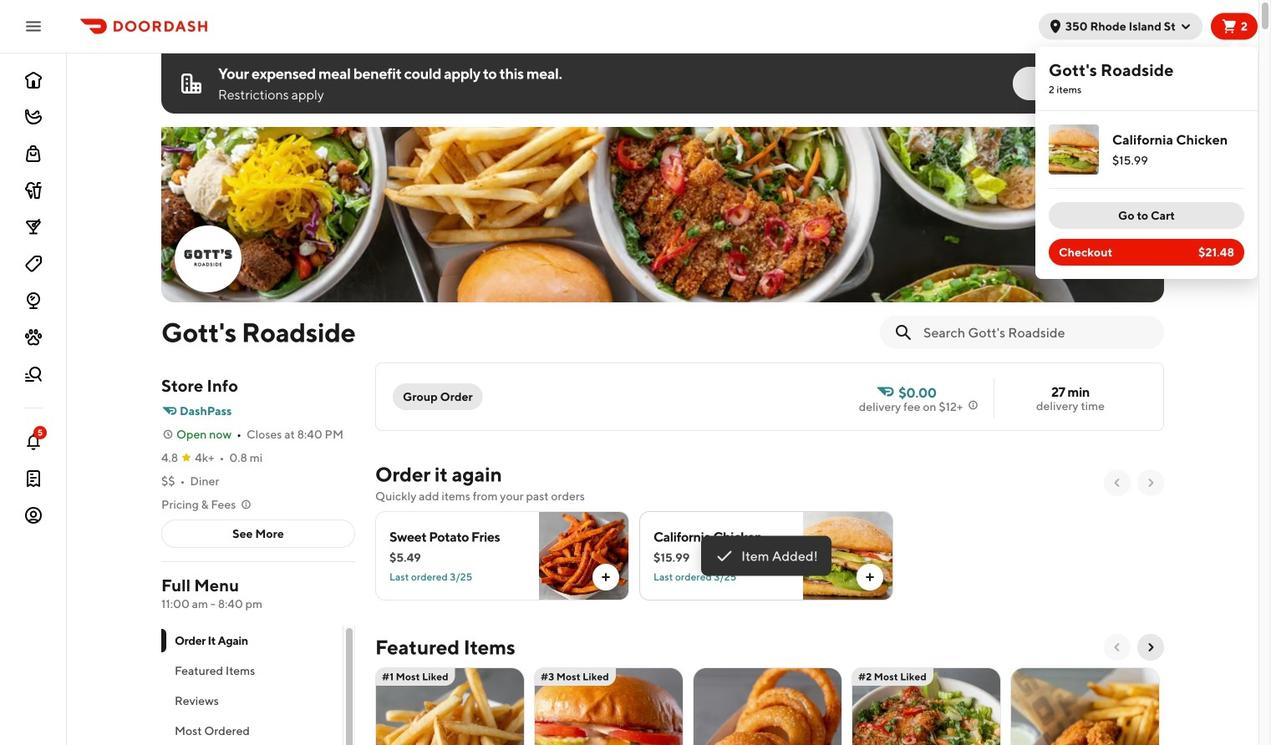Task type: locate. For each thing, give the bounding box(es) containing it.
previous button of carousel image left next button of carousel icon
[[1111, 477, 1124, 490]]

1 horizontal spatial add item to cart image
[[864, 571, 877, 584]]

0 horizontal spatial add item to cart image
[[599, 571, 613, 584]]

previous button of carousel image left next button of carousel image
[[1111, 641, 1124, 655]]

1 heading from the top
[[375, 461, 502, 488]]

0 vertical spatial heading
[[375, 461, 502, 488]]

1 previous button of carousel image from the top
[[1111, 477, 1124, 490]]

gott's roadside image
[[161, 127, 1165, 303], [176, 227, 240, 291]]

1 vertical spatial heading
[[375, 635, 516, 661]]

vietnamese chicken salad image
[[853, 668, 1001, 746]]

1 add item to cart image from the left
[[599, 571, 613, 584]]

0 vertical spatial previous button of carousel image
[[1111, 477, 1124, 490]]

fries image
[[376, 668, 524, 746]]

1 vertical spatial previous button of carousel image
[[1111, 641, 1124, 655]]

add item to cart image
[[599, 571, 613, 584], [864, 571, 877, 584]]

cheeseburger image
[[535, 668, 683, 746]]

california chicken image
[[1049, 125, 1099, 175]]

heading
[[375, 461, 502, 488], [375, 635, 516, 661]]

open menu image
[[23, 16, 43, 36]]

previous button of carousel image
[[1111, 477, 1124, 490], [1111, 641, 1124, 655]]

2 previous button of carousel image from the top
[[1111, 641, 1124, 655]]

previous button of carousel image for next button of carousel icon
[[1111, 477, 1124, 490]]



Task type: vqa. For each thing, say whether or not it's contained in the screenshot.
ADDING
no



Task type: describe. For each thing, give the bounding box(es) containing it.
2 add item to cart image from the left
[[864, 571, 877, 584]]

2 heading from the top
[[375, 635, 516, 661]]

previous button of carousel image for next button of carousel image
[[1111, 641, 1124, 655]]

onion rings image
[[694, 668, 842, 746]]

chicken tenders image
[[1012, 668, 1160, 746]]

Item Search search field
[[924, 324, 1151, 342]]

next button of carousel image
[[1145, 641, 1158, 655]]

next button of carousel image
[[1145, 477, 1158, 490]]



